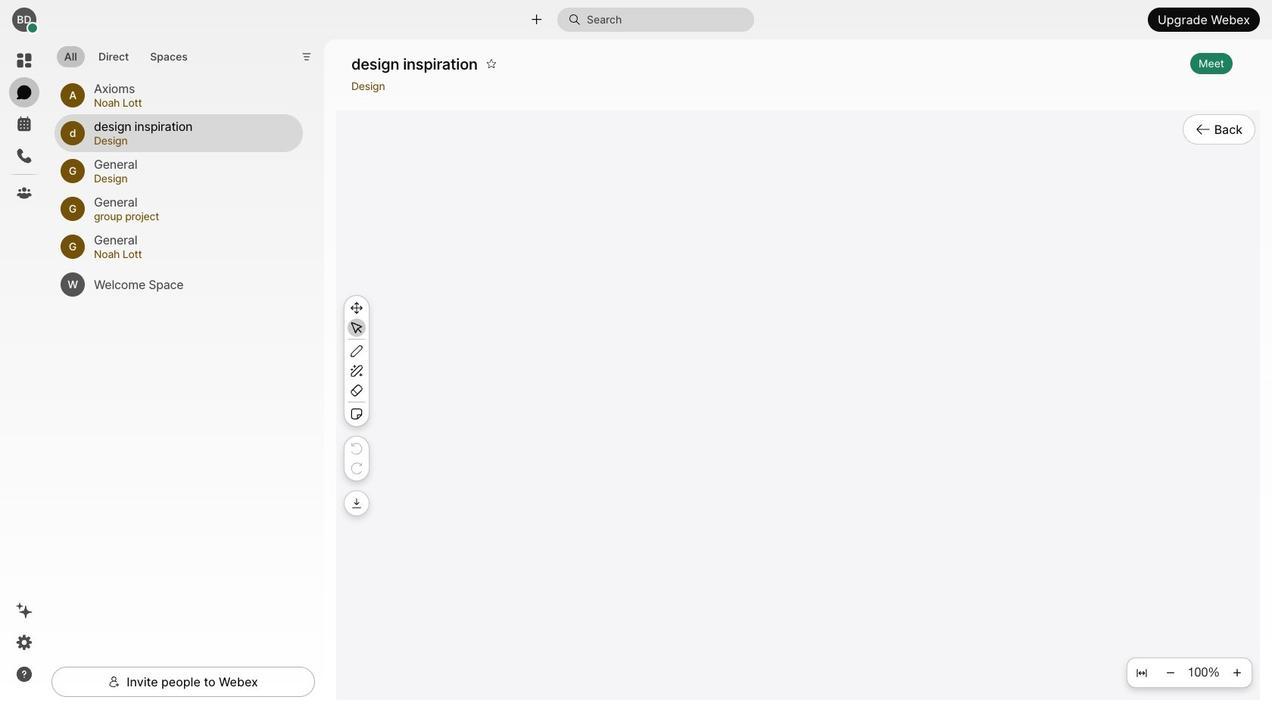 Task type: locate. For each thing, give the bounding box(es) containing it.
tab list
[[53, 37, 199, 72]]

noah lott element up welcome space list item at the top left
[[94, 246, 285, 262]]

webex tab list
[[9, 45, 39, 208]]

noah lott element up design inspiration list item
[[94, 94, 285, 111]]

0 vertical spatial design element
[[94, 132, 285, 149]]

group project element
[[94, 208, 285, 225]]

design element down axioms "list item"
[[94, 132, 285, 149]]

axioms list item
[[55, 76, 303, 114]]

0 vertical spatial noah lott element
[[94, 94, 285, 111]]

3 general list item from the top
[[55, 228, 303, 266]]

welcome space list item
[[55, 266, 303, 303]]

design element up group project element
[[94, 170, 285, 187]]

2 design element from the top
[[94, 170, 285, 187]]

navigation
[[0, 39, 48, 704]]

design element inside list item
[[94, 132, 285, 149]]

noah lott element
[[94, 94, 285, 111], [94, 246, 285, 262]]

1 noah lott element from the top
[[94, 94, 285, 111]]

design element
[[94, 132, 285, 149], [94, 170, 285, 187]]

1 vertical spatial noah lott element
[[94, 246, 285, 262]]

1 design element from the top
[[94, 132, 285, 149]]

design element for 1st general list item from the top
[[94, 170, 285, 187]]

noah lott element inside axioms "list item"
[[94, 94, 285, 111]]

1 vertical spatial design element
[[94, 170, 285, 187]]

design element for design inspiration list item
[[94, 132, 285, 149]]

general list item
[[55, 152, 303, 190], [55, 190, 303, 228], [55, 228, 303, 266]]

design inspiration list item
[[55, 114, 303, 152]]



Task type: vqa. For each thing, say whether or not it's contained in the screenshot.
Name the team (required) text field
no



Task type: describe. For each thing, give the bounding box(es) containing it.
2 noah lott element from the top
[[94, 246, 285, 262]]

1 general list item from the top
[[55, 152, 303, 190]]

2 general list item from the top
[[55, 190, 303, 228]]



